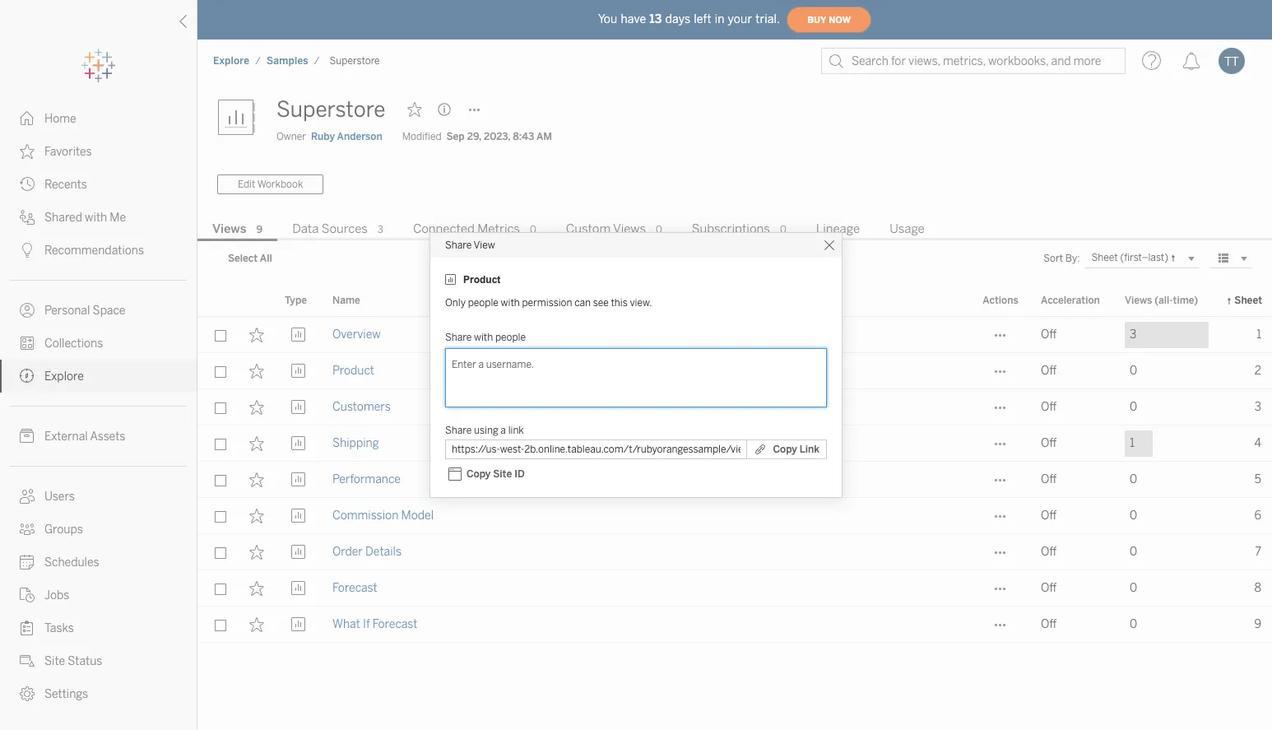 Task type: vqa. For each thing, say whether or not it's contained in the screenshot.


Task type: locate. For each thing, give the bounding box(es) containing it.
row group
[[198, 317, 1273, 643]]

/ left samples link
[[255, 55, 261, 67]]

users link
[[0, 480, 197, 513]]

by text only_f5he34f image for tasks
[[20, 621, 35, 636]]

share for share view
[[445, 240, 472, 251]]

off
[[1041, 328, 1057, 342], [1041, 364, 1057, 378], [1041, 400, 1057, 414], [1041, 436, 1057, 450], [1041, 473, 1057, 487], [1041, 509, 1057, 523], [1041, 545, 1057, 559], [1041, 581, 1057, 595], [1041, 617, 1057, 631]]

2 horizontal spatial 3
[[1255, 400, 1262, 414]]

4 view image from the top
[[291, 473, 306, 487]]

1 vertical spatial people
[[496, 332, 526, 343]]

shared
[[44, 211, 82, 225]]

row containing what if forecast
[[198, 607, 1273, 643]]

personal
[[44, 304, 90, 318]]

0 vertical spatial 1
[[1257, 328, 1262, 342]]

with
[[85, 211, 107, 225], [501, 297, 520, 309], [474, 332, 493, 343]]

7 off from the top
[[1041, 545, 1057, 559]]

0 horizontal spatial explore link
[[0, 360, 197, 393]]

view.
[[630, 297, 652, 309]]

2 share from the top
[[445, 332, 472, 343]]

view image for product
[[291, 364, 306, 379]]

trial.
[[756, 12, 781, 26]]

share view
[[445, 240, 495, 251]]

0 horizontal spatial views
[[212, 221, 247, 236]]

overview link
[[333, 317, 381, 353]]

0 vertical spatial explore link
[[212, 54, 250, 68]]

by text only_f5he34f image inside external assets link
[[20, 429, 35, 444]]

views (all-time)
[[1125, 295, 1199, 306]]

actions
[[983, 295, 1019, 306]]

3 row from the top
[[198, 389, 1273, 426]]

buy
[[808, 14, 827, 25]]

explore down the collections
[[44, 370, 84, 384]]

buy now button
[[787, 7, 872, 33]]

2 view image from the top
[[291, 545, 306, 560]]

with left permission
[[501, 297, 520, 309]]

0 vertical spatial view image
[[291, 364, 306, 379]]

0 for 6
[[1130, 509, 1138, 523]]

2 vertical spatial share
[[445, 425, 472, 436]]

share with people list box
[[445, 348, 827, 408]]

view image for overview
[[291, 328, 306, 342]]

0 horizontal spatial product
[[333, 364, 375, 378]]

owner ruby anderson
[[277, 131, 383, 142]]

tasks
[[44, 622, 74, 636]]

by text only_f5he34f image left schedules
[[20, 555, 35, 570]]

order details
[[333, 545, 402, 559]]

views for views
[[212, 221, 247, 236]]

by text only_f5he34f image left jobs
[[20, 588, 35, 603]]

3 down views (all-time)
[[1130, 328, 1137, 342]]

by text only_f5he34f image for schedules
[[20, 555, 35, 570]]

by text only_f5he34f image inside favorites link
[[20, 144, 35, 159]]

off for 5
[[1041, 473, 1057, 487]]

1 vertical spatial explore link
[[0, 360, 197, 393]]

a
[[501, 425, 506, 436]]

8 by text only_f5he34f image from the top
[[20, 489, 35, 504]]

share down connected metrics at the top left of the page
[[445, 240, 472, 251]]

schedules link
[[0, 546, 197, 579]]

6 by text only_f5he34f image from the top
[[20, 369, 35, 384]]

0 vertical spatial with
[[85, 211, 107, 225]]

9 off from the top
[[1041, 617, 1057, 631]]

2 / from the left
[[314, 55, 320, 67]]

4 by text only_f5he34f image from the top
[[20, 243, 35, 258]]

3 share from the top
[[445, 425, 472, 436]]

acceleration
[[1041, 295, 1101, 306]]

superstore main content
[[198, 82, 1273, 730]]

with left me
[[85, 211, 107, 225]]

5 view image from the top
[[291, 509, 306, 524]]

share
[[445, 240, 472, 251], [445, 332, 472, 343], [445, 425, 472, 436]]

grid
[[198, 286, 1273, 730]]

superstore
[[330, 55, 380, 67], [277, 96, 386, 123]]

view image left the order
[[291, 545, 306, 560]]

people right only
[[468, 297, 499, 309]]

3 down the 2
[[1255, 400, 1262, 414]]

by text only_f5he34f image left the collections
[[20, 336, 35, 351]]

by text only_f5he34f image left shared
[[20, 210, 35, 225]]

1 vertical spatial forecast
[[373, 617, 418, 631]]

1 vertical spatial view image
[[291, 545, 306, 560]]

users
[[44, 490, 75, 504]]

1 / from the left
[[255, 55, 261, 67]]

data sources
[[292, 221, 368, 236]]

views left the (all-
[[1125, 295, 1153, 306]]

personal space link
[[0, 294, 197, 327]]

view image left "commission"
[[291, 509, 306, 524]]

0 horizontal spatial 1
[[1130, 436, 1135, 450]]

forecast down the order
[[333, 581, 378, 595]]

see
[[593, 297, 609, 309]]

1 vertical spatial superstore
[[277, 96, 386, 123]]

recommendations
[[44, 244, 144, 258]]

/ right samples link
[[314, 55, 320, 67]]

recents link
[[0, 168, 197, 201]]

commission model link
[[333, 498, 434, 534]]

model
[[401, 509, 434, 523]]

have
[[621, 12, 646, 26]]

9 inside 'sub-spaces' "tab list"
[[256, 224, 263, 235]]

by text only_f5he34f image inside "schedules" link
[[20, 555, 35, 570]]

2 horizontal spatial with
[[501, 297, 520, 309]]

details
[[366, 545, 402, 559]]

3 by text only_f5he34f image from the top
[[20, 555, 35, 570]]

0 horizontal spatial 9
[[256, 224, 263, 235]]

1 horizontal spatial product
[[464, 274, 501, 286]]

3 inside 'sub-spaces' "tab list"
[[378, 224, 384, 235]]

status
[[68, 655, 102, 668]]

2 row from the top
[[198, 353, 1273, 389]]

5 off from the top
[[1041, 473, 1057, 487]]

sub-spaces tab list
[[198, 220, 1273, 241]]

by text only_f5he34f image for groups
[[20, 522, 35, 537]]

by text only_f5he34f image inside groups link
[[20, 522, 35, 537]]

view image left forecast link on the left of page
[[291, 581, 306, 596]]

explore
[[213, 55, 250, 67], [44, 370, 84, 384]]

3 by text only_f5he34f image from the top
[[20, 177, 35, 192]]

by text only_f5he34f image
[[20, 111, 35, 126], [20, 144, 35, 159], [20, 177, 35, 192], [20, 243, 35, 258], [20, 303, 35, 318], [20, 369, 35, 384], [20, 429, 35, 444], [20, 489, 35, 504], [20, 522, 35, 537], [20, 621, 35, 636], [20, 654, 35, 668], [20, 687, 35, 701]]

view image
[[291, 328, 306, 342], [291, 400, 306, 415], [291, 436, 306, 451], [291, 473, 306, 487], [291, 509, 306, 524], [291, 581, 306, 596]]

view image down type
[[291, 328, 306, 342]]

5 by text only_f5he34f image from the top
[[20, 303, 35, 318]]

4 off from the top
[[1041, 436, 1057, 450]]

(all-
[[1155, 295, 1174, 306]]

1 vertical spatial 9
[[1255, 617, 1262, 631]]

1 vertical spatial share
[[445, 332, 472, 343]]

10 by text only_f5he34f image from the top
[[20, 621, 35, 636]]

1 horizontal spatial views
[[613, 221, 646, 236]]

1 by text only_f5he34f image from the top
[[20, 111, 35, 126]]

1 horizontal spatial with
[[474, 332, 493, 343]]

share down only
[[445, 332, 472, 343]]

3 view image from the top
[[291, 436, 306, 451]]

row containing commission model
[[198, 498, 1273, 534]]

product down overview link on the top of the page
[[333, 364, 375, 378]]

1 horizontal spatial 9
[[1255, 617, 1262, 631]]

off for 6
[[1041, 509, 1057, 523]]

site status
[[44, 655, 102, 668]]

performance
[[333, 473, 401, 487]]

settings
[[44, 687, 88, 701]]

jobs
[[44, 589, 69, 603]]

1 vertical spatial product
[[333, 364, 375, 378]]

by:
[[1066, 253, 1081, 264]]

0 for 5
[[1130, 473, 1138, 487]]

8
[[1255, 581, 1262, 595]]

9 down 8
[[1255, 617, 1262, 631]]

1 horizontal spatial explore
[[213, 55, 250, 67]]

1 horizontal spatial 3
[[1130, 328, 1137, 342]]

0 horizontal spatial with
[[85, 211, 107, 225]]

all
[[260, 253, 272, 264]]

custom
[[566, 221, 611, 236]]

1 row from the top
[[198, 317, 1273, 353]]

superstore up owner ruby anderson at the left
[[277, 96, 386, 123]]

by text only_f5he34f image inside tasks link
[[20, 621, 35, 636]]

views up select
[[212, 221, 247, 236]]

0 vertical spatial people
[[468, 297, 499, 309]]

by text only_f5he34f image inside recents link
[[20, 177, 35, 192]]

view image
[[291, 364, 306, 379], [291, 545, 306, 560], [291, 617, 306, 632]]

schedules
[[44, 556, 99, 570]]

am
[[537, 131, 552, 142]]

product
[[464, 274, 501, 286], [333, 364, 375, 378]]

view image left performance link
[[291, 473, 306, 487]]

by text only_f5he34f image for settings
[[20, 687, 35, 701]]

recommendations link
[[0, 234, 197, 267]]

0 for 3
[[1130, 400, 1138, 414]]

2 by text only_f5he34f image from the top
[[20, 144, 35, 159]]

custom views
[[566, 221, 646, 236]]

views right custom
[[613, 221, 646, 236]]

2 by text only_f5he34f image from the top
[[20, 336, 35, 351]]

explore inside 'link'
[[44, 370, 84, 384]]

8 off from the top
[[1041, 581, 1057, 595]]

0 vertical spatial share
[[445, 240, 472, 251]]

row containing product
[[198, 353, 1273, 389]]

by text only_f5he34f image inside settings link
[[20, 687, 35, 701]]

external assets
[[44, 430, 125, 444]]

now
[[829, 14, 851, 25]]

forecast right if
[[373, 617, 418, 631]]

by text only_f5he34f image inside the recommendations link
[[20, 243, 35, 258]]

0 horizontal spatial 3
[[378, 224, 384, 235]]

product inside share view dialog
[[464, 274, 501, 286]]

view image for what if forecast
[[291, 617, 306, 632]]

11 by text only_f5he34f image from the top
[[20, 654, 35, 668]]

left
[[694, 12, 712, 26]]

1 view image from the top
[[291, 364, 306, 379]]

7 by text only_f5he34f image from the top
[[20, 429, 35, 444]]

you have 13 days left in your trial.
[[598, 12, 781, 26]]

1 horizontal spatial /
[[314, 55, 320, 67]]

1 vertical spatial 3
[[1130, 328, 1137, 342]]

people down permission
[[496, 332, 526, 343]]

with down only people with permission can see this view.
[[474, 332, 493, 343]]

by text only_f5he34f image for shared with me
[[20, 210, 35, 225]]

2 horizontal spatial views
[[1125, 295, 1153, 306]]

edit workbook
[[238, 179, 303, 190]]

share left using
[[445, 425, 472, 436]]

link
[[508, 425, 524, 436]]

time)
[[1174, 295, 1199, 306]]

shared with me
[[44, 211, 126, 225]]

row
[[198, 317, 1273, 353], [198, 353, 1273, 389], [198, 389, 1273, 426], [198, 426, 1273, 462], [198, 462, 1273, 498], [198, 498, 1273, 534], [198, 534, 1273, 570], [198, 570, 1273, 607], [198, 607, 1273, 643]]

with inside main navigation. press the up and down arrow keys to access links. element
[[85, 211, 107, 225]]

by text only_f5he34f image inside explore 'link'
[[20, 369, 35, 384]]

site
[[44, 655, 65, 668]]

13
[[650, 12, 662, 26]]

2 vertical spatial with
[[474, 332, 493, 343]]

explore link down the collections
[[0, 360, 197, 393]]

row containing performance
[[198, 462, 1273, 498]]

only people with permission can see this view.
[[445, 297, 652, 309]]

7 row from the top
[[198, 534, 1273, 570]]

by text only_f5he34f image inside jobs link
[[20, 588, 35, 603]]

superstore right samples
[[330, 55, 380, 67]]

favorites link
[[0, 135, 197, 168]]

6 off from the top
[[1041, 509, 1057, 523]]

select
[[228, 253, 258, 264]]

3 off from the top
[[1041, 400, 1057, 414]]

3
[[378, 224, 384, 235], [1130, 328, 1137, 342], [1255, 400, 1262, 414]]

performance link
[[333, 462, 401, 498]]

9 up all
[[256, 224, 263, 235]]

by text only_f5he34f image for personal space
[[20, 303, 35, 318]]

9 inside row group
[[1255, 617, 1262, 631]]

1 share from the top
[[445, 240, 472, 251]]

4 by text only_f5he34f image from the top
[[20, 588, 35, 603]]

by text only_f5he34f image inside site status link
[[20, 654, 35, 668]]

edit
[[238, 179, 255, 190]]

1 by text only_f5he34f image from the top
[[20, 210, 35, 225]]

sources
[[322, 221, 368, 236]]

8 row from the top
[[198, 570, 1273, 607]]

5 row from the top
[[198, 462, 1273, 498]]

off for 4
[[1041, 436, 1057, 450]]

0 vertical spatial explore
[[213, 55, 250, 67]]

forecast
[[333, 581, 378, 595], [373, 617, 418, 631]]

shared with me link
[[0, 201, 197, 234]]

2 off from the top
[[1041, 364, 1057, 378]]

off for 1
[[1041, 328, 1057, 342]]

1 off from the top
[[1041, 328, 1057, 342]]

3 view image from the top
[[291, 617, 306, 632]]

6 row from the top
[[198, 498, 1273, 534]]

4 row from the top
[[198, 426, 1273, 462]]

8:43
[[513, 131, 535, 142]]

2 view image from the top
[[291, 400, 306, 415]]

9 by text only_f5he34f image from the top
[[20, 522, 35, 537]]

0 vertical spatial product
[[464, 274, 501, 286]]

settings link
[[0, 678, 197, 710]]

name
[[333, 295, 360, 306]]

0 vertical spatial 3
[[378, 224, 384, 235]]

/
[[255, 55, 261, 67], [314, 55, 320, 67]]

by text only_f5he34f image
[[20, 210, 35, 225], [20, 336, 35, 351], [20, 555, 35, 570], [20, 588, 35, 603]]

usage
[[890, 221, 925, 236]]

product right content type: view image at the top of the page
[[464, 274, 501, 286]]

can
[[575, 297, 591, 309]]

2 vertical spatial view image
[[291, 617, 306, 632]]

0 vertical spatial 9
[[256, 224, 263, 235]]

commission
[[333, 509, 399, 523]]

0 vertical spatial superstore
[[330, 55, 380, 67]]

by text only_f5he34f image for external assets
[[20, 429, 35, 444]]

view image left what
[[291, 617, 306, 632]]

view image left shipping link
[[291, 436, 306, 451]]

explore left samples link
[[213, 55, 250, 67]]

by text only_f5he34f image inside users link
[[20, 489, 35, 504]]

explore for explore
[[44, 370, 84, 384]]

12 by text only_f5he34f image from the top
[[20, 687, 35, 701]]

by text only_f5he34f image inside 'shared with me' link
[[20, 210, 35, 225]]

only
[[445, 297, 466, 309]]

0 for 7
[[1130, 545, 1138, 559]]

6 view image from the top
[[291, 581, 306, 596]]

view image left customers link
[[291, 400, 306, 415]]

view image left product link on the left
[[291, 364, 306, 379]]

3 right sources
[[378, 224, 384, 235]]

overview
[[333, 328, 381, 342]]

0 for 9
[[1130, 617, 1138, 631]]

order
[[333, 545, 363, 559]]

explore link left samples link
[[212, 54, 250, 68]]

0 horizontal spatial /
[[255, 55, 261, 67]]

1 view image from the top
[[291, 328, 306, 342]]

9 row from the top
[[198, 607, 1273, 643]]

tasks link
[[0, 612, 197, 645]]

row containing overview
[[198, 317, 1273, 353]]

by text only_f5he34f image inside home link
[[20, 111, 35, 126]]

by text only_f5he34f image inside personal space 'link'
[[20, 303, 35, 318]]

0 horizontal spatial explore
[[44, 370, 84, 384]]

view image for shipping
[[291, 436, 306, 451]]

by text only_f5he34f image inside collections link
[[20, 336, 35, 351]]

1 vertical spatial explore
[[44, 370, 84, 384]]

view image for customers
[[291, 400, 306, 415]]



Task type: describe. For each thing, give the bounding box(es) containing it.
connected
[[413, 221, 475, 236]]

lineage
[[816, 221, 860, 236]]

workbook image
[[217, 93, 267, 142]]

type
[[285, 295, 307, 306]]

6
[[1255, 509, 1262, 523]]

with for people
[[474, 332, 493, 343]]

content type: view image
[[445, 273, 459, 286]]

personal space
[[44, 304, 125, 318]]

assets
[[90, 430, 125, 444]]

5
[[1255, 473, 1262, 487]]

if
[[363, 617, 370, 631]]

7
[[1256, 545, 1262, 559]]

Share using a link text field
[[445, 440, 747, 459]]

sep
[[447, 131, 465, 142]]

by text only_f5he34f image for collections
[[20, 336, 35, 351]]

superstore inside main content
[[277, 96, 386, 123]]

this
[[611, 297, 628, 309]]

navigation panel element
[[0, 49, 197, 710]]

view
[[474, 240, 495, 251]]

you
[[598, 12, 618, 26]]

samples link
[[266, 54, 309, 68]]

share for share using a link
[[445, 425, 472, 436]]

anderson
[[337, 131, 383, 142]]

share view dialog
[[431, 233, 842, 497]]

2
[[1255, 364, 1262, 378]]

sheet
[[1235, 295, 1263, 306]]

0 for 2
[[1130, 364, 1138, 378]]

by text only_f5he34f image for explore
[[20, 369, 35, 384]]

forecast link
[[333, 570, 378, 607]]

by text only_f5he34f image for recommendations
[[20, 243, 35, 258]]

by text only_f5he34f image for jobs
[[20, 588, 35, 603]]

2023,
[[484, 131, 511, 142]]

0 vertical spatial forecast
[[333, 581, 378, 595]]

using
[[474, 425, 499, 436]]

share with people
[[445, 332, 526, 343]]

external assets link
[[0, 420, 197, 453]]

collections
[[44, 337, 103, 351]]

with for me
[[85, 211, 107, 225]]

groups
[[44, 523, 83, 537]]

off for 3
[[1041, 400, 1057, 414]]

1 vertical spatial 1
[[1130, 436, 1135, 450]]

shipping
[[333, 436, 379, 450]]

grid containing overview
[[198, 286, 1273, 730]]

by text only_f5he34f image for favorites
[[20, 144, 35, 159]]

subscriptions
[[692, 221, 771, 236]]

off for 7
[[1041, 545, 1057, 559]]

product link
[[333, 353, 375, 389]]

1 horizontal spatial explore link
[[212, 54, 250, 68]]

commission model
[[333, 509, 434, 523]]

owner
[[277, 131, 306, 142]]

main navigation. press the up and down arrow keys to access links. element
[[0, 102, 197, 710]]

view image for order details
[[291, 545, 306, 560]]

permission
[[522, 297, 573, 309]]

row group containing overview
[[198, 317, 1273, 643]]

home
[[44, 112, 76, 126]]

external
[[44, 430, 88, 444]]

off for 2
[[1041, 364, 1057, 378]]

favorites
[[44, 145, 92, 159]]

view image for performance
[[291, 473, 306, 487]]

recents
[[44, 178, 87, 192]]

groups link
[[0, 513, 197, 546]]

off for 8
[[1041, 581, 1057, 595]]

what if forecast link
[[333, 607, 418, 643]]

modified
[[402, 131, 442, 142]]

row containing shipping
[[198, 426, 1273, 462]]

superstore element
[[325, 55, 385, 67]]

select all button
[[217, 249, 283, 268]]

by text only_f5he34f image for home
[[20, 111, 35, 126]]

off for 9
[[1041, 617, 1057, 631]]

modified sep 29, 2023, 8:43 am
[[402, 131, 552, 142]]

data
[[292, 221, 319, 236]]

4
[[1255, 436, 1262, 450]]

1 vertical spatial with
[[501, 297, 520, 309]]

by text only_f5he34f image for recents
[[20, 177, 35, 192]]

row containing order details
[[198, 534, 1273, 570]]

select all
[[228, 253, 272, 264]]

view image for commission model
[[291, 509, 306, 524]]

jobs link
[[0, 579, 197, 612]]

29,
[[467, 131, 482, 142]]

row containing customers
[[198, 389, 1273, 426]]

1 horizontal spatial 1
[[1257, 328, 1262, 342]]

view image for forecast
[[291, 581, 306, 596]]

workbook
[[257, 179, 303, 190]]

product inside "superstore" main content
[[333, 364, 375, 378]]

explore for explore / samples /
[[213, 55, 250, 67]]

by text only_f5he34f image for site status
[[20, 654, 35, 668]]

views for views (all-time)
[[1125, 295, 1153, 306]]

0 for 8
[[1130, 581, 1138, 595]]

2 vertical spatial 3
[[1255, 400, 1262, 414]]

by text only_f5he34f image for users
[[20, 489, 35, 504]]

connected metrics
[[413, 221, 520, 236]]

customers
[[333, 400, 391, 414]]

share for share with people
[[445, 332, 472, 343]]

edit workbook button
[[217, 174, 324, 194]]

order details link
[[333, 534, 402, 570]]

buy now
[[808, 14, 851, 25]]

collections link
[[0, 327, 197, 360]]

row containing forecast
[[198, 570, 1273, 607]]

sort by:
[[1044, 253, 1081, 264]]

site status link
[[0, 645, 197, 678]]

customers link
[[333, 389, 391, 426]]

space
[[93, 304, 125, 318]]

sort
[[1044, 253, 1064, 264]]

shipping link
[[333, 426, 379, 462]]

what if forecast
[[333, 617, 418, 631]]

explore / samples /
[[213, 55, 320, 67]]

samples
[[267, 55, 309, 67]]



